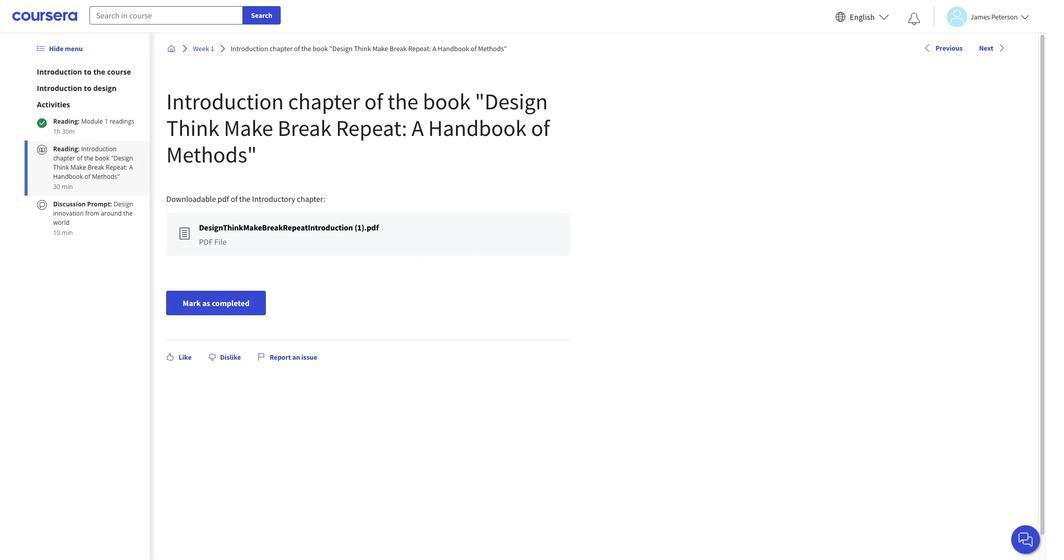 Task type: describe. For each thing, give the bounding box(es) containing it.
prompt:
[[87, 200, 112, 209]]

(1).pdf
[[355, 223, 379, 233]]

0 horizontal spatial think
[[53, 163, 69, 172]]

previous
[[936, 44, 963, 53]]

introduction chapter of the book "design think make break repeat: a handbook of methods" link
[[227, 39, 511, 58]]

design innovation from around the world
[[53, 200, 133, 227]]

2 vertical spatial repeat:
[[106, 163, 128, 172]]

week 1 link
[[189, 39, 218, 58]]

1 vertical spatial "design
[[475, 87, 548, 116]]

1 inside the reading: module 1 readings 1h 30m
[[105, 117, 108, 126]]

0 horizontal spatial book
[[95, 154, 110, 163]]

english button
[[832, 0, 894, 33]]

around
[[101, 209, 122, 218]]

completed
[[212, 298, 250, 309]]

report an issue button
[[253, 348, 322, 367]]

activities
[[37, 100, 70, 109]]

mark
[[183, 298, 201, 309]]

10
[[53, 229, 60, 237]]

show notifications image
[[909, 13, 921, 25]]

30m
[[62, 127, 75, 136]]

to for the
[[84, 67, 91, 77]]

downloadable pdf of the introductory chapter:
[[166, 194, 326, 204]]

file
[[215, 237, 227, 247]]

pdf
[[199, 237, 213, 247]]

0 vertical spatial handbook
[[438, 44, 470, 53]]

readings
[[110, 117, 134, 126]]

english
[[850, 12, 875, 22]]

course
[[107, 67, 131, 77]]

1 vertical spatial chapter
[[288, 87, 360, 116]]

a inside introduction chapter of the book "design think make break repeat: a handbook of methods" link
[[433, 44, 437, 53]]

introduction to design
[[37, 83, 117, 93]]

module
[[81, 117, 103, 126]]

chat with us image
[[1018, 532, 1034, 548]]

10 min
[[53, 229, 73, 237]]

2 vertical spatial handbook
[[53, 172, 83, 181]]

report an issue
[[270, 353, 318, 362]]

next button
[[976, 39, 1010, 57]]

downloadable
[[166, 194, 216, 204]]

james peterson button
[[934, 6, 1030, 27]]

1 vertical spatial a
[[412, 114, 424, 142]]

to for design
[[84, 83, 91, 93]]

innovation
[[53, 209, 84, 218]]

dislike button
[[204, 348, 245, 367]]

introduction for introduction chapter of the book "design think make break repeat: a handbook of methods" link
[[231, 44, 268, 53]]

0 vertical spatial chapter
[[270, 44, 293, 53]]

introduction for introduction to the course dropdown button
[[37, 67, 82, 77]]

as
[[202, 298, 210, 309]]

discussion prompt:
[[53, 200, 114, 209]]

min for 10 min
[[62, 229, 73, 237]]

view pdf file image
[[179, 227, 191, 240]]

activities button
[[37, 100, 138, 110]]

hide
[[49, 44, 64, 53]]

Search in course text field
[[90, 6, 243, 25]]

2 vertical spatial chapter
[[53, 154, 75, 163]]

0 vertical spatial think
[[354, 44, 371, 53]]

mark as completed button
[[166, 291, 266, 316]]

search button
[[243, 6, 281, 25]]

an
[[292, 353, 300, 362]]

hide menu button
[[33, 39, 87, 58]]

like button
[[162, 348, 196, 367]]

1h
[[53, 127, 60, 136]]

reading: module 1 readings 1h 30m
[[53, 117, 134, 136]]

2 vertical spatial "design
[[111, 154, 133, 163]]

1 horizontal spatial repeat:
[[336, 114, 407, 142]]

chapter:
[[297, 194, 326, 204]]

design
[[114, 200, 133, 209]]

2 horizontal spatial break
[[390, 44, 407, 53]]



Task type: locate. For each thing, give the bounding box(es) containing it.
reading: down 30m
[[53, 145, 81, 153]]

reading: for reading: module 1 readings 1h 30m
[[53, 117, 80, 126]]

2 vertical spatial think
[[53, 163, 69, 172]]

min right the 30
[[62, 183, 73, 191]]

dislike
[[220, 353, 241, 362]]

0 horizontal spatial "design
[[111, 154, 133, 163]]

1 min from the top
[[62, 183, 73, 191]]

2 horizontal spatial a
[[433, 44, 437, 53]]

the inside dropdown button
[[93, 67, 105, 77]]

2 vertical spatial a
[[129, 163, 133, 172]]

1 reading: from the top
[[53, 117, 80, 126]]

mark as completed
[[183, 298, 250, 309]]

0 vertical spatial 1
[[211, 44, 214, 53]]

introduction for introduction to design dropdown button at the top of the page
[[37, 83, 82, 93]]

0 vertical spatial book
[[313, 44, 328, 53]]

1 vertical spatial reading:
[[53, 145, 81, 153]]

introductory
[[252, 194, 295, 204]]

1 right module
[[105, 117, 108, 126]]

repeat:
[[409, 44, 431, 53], [336, 114, 407, 142], [106, 163, 128, 172]]

reading: for reading:
[[53, 145, 81, 153]]

1 vertical spatial to
[[84, 83, 91, 93]]

reading:
[[53, 117, 80, 126], [53, 145, 81, 153]]

2 horizontal spatial make
[[373, 44, 388, 53]]

1 to from the top
[[84, 67, 91, 77]]

"design
[[330, 44, 353, 53], [475, 87, 548, 116], [111, 154, 133, 163]]

handbook
[[438, 44, 470, 53], [429, 114, 527, 142], [53, 172, 83, 181]]

home image
[[167, 45, 176, 53]]

pdf
[[218, 194, 229, 204]]

completed image
[[37, 118, 47, 129]]

0 horizontal spatial repeat:
[[106, 163, 128, 172]]

report
[[270, 353, 291, 362]]

1 horizontal spatial think
[[166, 114, 219, 142]]

2 vertical spatial methods"
[[92, 172, 120, 181]]

introduction to design button
[[37, 83, 138, 94]]

2 vertical spatial make
[[71, 163, 86, 172]]

30 min
[[53, 183, 73, 191]]

from
[[85, 209, 99, 218]]

1 horizontal spatial make
[[224, 114, 273, 142]]

30
[[53, 183, 60, 191]]

0 vertical spatial make
[[373, 44, 388, 53]]

0 vertical spatial min
[[62, 183, 73, 191]]

2 horizontal spatial think
[[354, 44, 371, 53]]

design
[[93, 83, 117, 93]]

min
[[62, 183, 73, 191], [62, 229, 73, 237]]

introduction
[[231, 44, 268, 53], [37, 67, 82, 77], [37, 83, 82, 93], [166, 87, 284, 116], [81, 145, 117, 153]]

0 horizontal spatial break
[[88, 163, 104, 172]]

1
[[211, 44, 214, 53], [105, 117, 108, 126]]

min right 10
[[62, 229, 73, 237]]

1 vertical spatial repeat:
[[336, 114, 407, 142]]

introduction to the course
[[37, 67, 131, 77]]

discussion
[[53, 200, 86, 209]]

2 vertical spatial break
[[88, 163, 104, 172]]

introduction to the course button
[[37, 67, 138, 77]]

issue
[[302, 353, 318, 362]]

1 vertical spatial book
[[423, 87, 471, 116]]

break
[[390, 44, 407, 53], [278, 114, 332, 142], [88, 163, 104, 172]]

reading: inside the reading: module 1 readings 1h 30m
[[53, 117, 80, 126]]

the inside design innovation from around the world
[[123, 209, 133, 218]]

0 horizontal spatial make
[[71, 163, 86, 172]]

reading: up 30m
[[53, 117, 80, 126]]

2 vertical spatial book
[[95, 154, 110, 163]]

chapter
[[270, 44, 293, 53], [288, 87, 360, 116], [53, 154, 75, 163]]

0 vertical spatial a
[[433, 44, 437, 53]]

to up introduction to design dropdown button at the top of the page
[[84, 67, 91, 77]]

week 1
[[193, 44, 214, 53]]

2 horizontal spatial "design
[[475, 87, 548, 116]]

hide menu
[[49, 44, 83, 53]]

1 vertical spatial 1
[[105, 117, 108, 126]]

0 horizontal spatial 1
[[105, 117, 108, 126]]

2 horizontal spatial book
[[423, 87, 471, 116]]

james peterson
[[971, 12, 1019, 21]]

next
[[980, 44, 994, 53]]

to inside introduction to design dropdown button
[[84, 83, 91, 93]]

1 vertical spatial think
[[166, 114, 219, 142]]

0 horizontal spatial methods"
[[92, 172, 120, 181]]

methods"
[[478, 44, 507, 53], [166, 141, 257, 169], [92, 172, 120, 181]]

1 vertical spatial min
[[62, 229, 73, 237]]

peterson
[[992, 12, 1019, 21]]

2 horizontal spatial repeat:
[[409, 44, 431, 53]]

1 vertical spatial handbook
[[429, 114, 527, 142]]

to
[[84, 67, 91, 77], [84, 83, 91, 93]]

1 vertical spatial make
[[224, 114, 273, 142]]

make inside introduction chapter of the book "design think make break repeat: a handbook of methods" link
[[373, 44, 388, 53]]

think
[[354, 44, 371, 53], [166, 114, 219, 142], [53, 163, 69, 172]]

coursera image
[[12, 8, 77, 25]]

0 vertical spatial to
[[84, 67, 91, 77]]

0 vertical spatial break
[[390, 44, 407, 53]]

world
[[53, 218, 70, 227]]

a
[[433, 44, 437, 53], [412, 114, 424, 142], [129, 163, 133, 172]]

the
[[301, 44, 311, 53], [93, 67, 105, 77], [388, 87, 419, 116], [84, 154, 94, 163], [239, 194, 251, 204], [123, 209, 133, 218]]

to down introduction to the course dropdown button
[[84, 83, 91, 93]]

week
[[193, 44, 209, 53]]

0 vertical spatial repeat:
[[409, 44, 431, 53]]

2 to from the top
[[84, 83, 91, 93]]

designthinkmakebreakrepeatintroduction (1).pdf pdf file
[[199, 223, 379, 247]]

1 horizontal spatial break
[[278, 114, 332, 142]]

1 vertical spatial methods"
[[166, 141, 257, 169]]

book
[[313, 44, 328, 53], [423, 87, 471, 116], [95, 154, 110, 163]]

2 horizontal spatial methods"
[[478, 44, 507, 53]]

2 reading: from the top
[[53, 145, 81, 153]]

0 vertical spatial methods"
[[478, 44, 507, 53]]

introduction chapter of the book "design think make break repeat: a handbook of methods"
[[231, 44, 507, 53], [166, 87, 550, 169], [53, 145, 133, 181]]

1 horizontal spatial methods"
[[166, 141, 257, 169]]

james
[[971, 12, 991, 21]]

of
[[294, 44, 300, 53], [471, 44, 477, 53], [365, 87, 383, 116], [531, 114, 550, 142], [77, 154, 83, 163], [85, 172, 90, 181], [231, 194, 238, 204]]

1 horizontal spatial a
[[412, 114, 424, 142]]

min for 30 min
[[62, 183, 73, 191]]

designthinkmakebreakrepeatintroduction
[[199, 223, 353, 233]]

1 vertical spatial break
[[278, 114, 332, 142]]

menu
[[65, 44, 83, 53]]

0 vertical spatial "design
[[330, 44, 353, 53]]

search
[[251, 11, 272, 20]]

2 min from the top
[[62, 229, 73, 237]]

previous button
[[920, 39, 967, 57]]

like
[[179, 353, 192, 362]]

to inside introduction to the course dropdown button
[[84, 67, 91, 77]]

0 vertical spatial reading:
[[53, 117, 80, 126]]

1 horizontal spatial "design
[[330, 44, 353, 53]]

0 horizontal spatial a
[[129, 163, 133, 172]]

make
[[373, 44, 388, 53], [224, 114, 273, 142], [71, 163, 86, 172]]

1 horizontal spatial 1
[[211, 44, 214, 53]]

1 right week
[[211, 44, 214, 53]]

1 horizontal spatial book
[[313, 44, 328, 53]]



Task type: vqa. For each thing, say whether or not it's contained in the screenshot.


